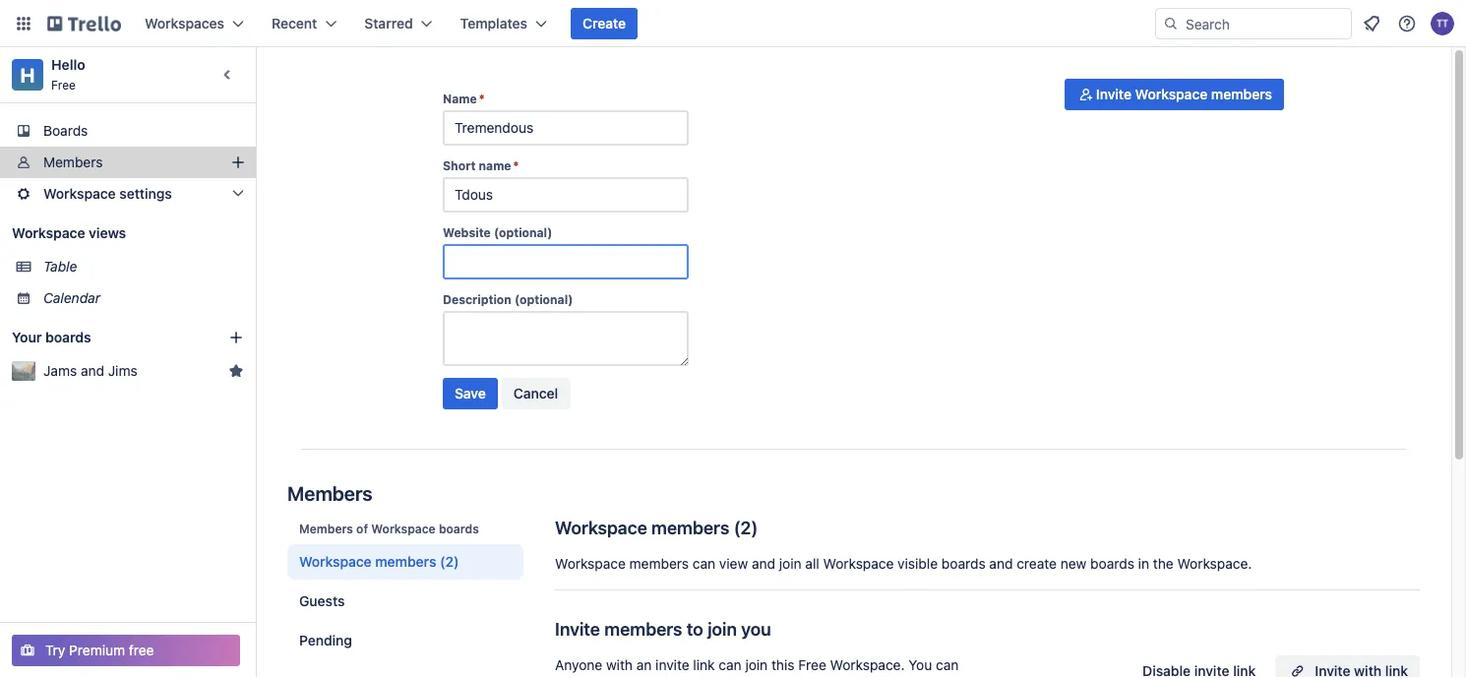 Task type: locate. For each thing, give the bounding box(es) containing it.
website
[[443, 225, 491, 239]]

create
[[583, 15, 626, 32]]

templates
[[460, 15, 528, 32]]

0 horizontal spatial *
[[479, 92, 485, 105]]

workspace. right the
[[1178, 556, 1253, 572]]

0 vertical spatial *
[[479, 92, 485, 105]]

members
[[43, 154, 103, 170], [287, 481, 373, 505], [299, 522, 353, 536]]

templates button
[[449, 8, 559, 39]]

you
[[742, 618, 772, 639]]

description (optional)
[[443, 292, 573, 306]]

settings
[[119, 186, 172, 202]]

members down search field
[[1212, 86, 1273, 102]]

new right a
[[716, 677, 743, 678]]

1 vertical spatial link
[[784, 677, 806, 678]]

anyone with an invite link can join this free workspace. you can also disable and create a new invite link for this workspace at an
[[555, 657, 971, 678]]

try
[[45, 642, 65, 659]]

1 horizontal spatial create
[[1017, 556, 1057, 572]]

1 vertical spatial free
[[799, 657, 827, 673]]

pending link
[[287, 623, 524, 659]]

1 vertical spatial workspace.
[[830, 657, 905, 673]]

invite down you
[[746, 677, 780, 678]]

workspaces button
[[133, 8, 256, 39]]

2 horizontal spatial join
[[779, 556, 802, 572]]

1 vertical spatial invite
[[746, 677, 780, 678]]

link
[[693, 657, 715, 673], [784, 677, 806, 678]]

invite
[[656, 657, 690, 673], [746, 677, 780, 678]]

calendar
[[43, 290, 100, 306]]

can left view
[[693, 556, 716, 572]]

0 horizontal spatial workspace.
[[830, 657, 905, 673]]

free
[[51, 78, 76, 92], [799, 657, 827, 673]]

workspace views
[[12, 225, 126, 241]]

jams
[[43, 363, 77, 379]]

visible
[[898, 556, 938, 572]]

this
[[772, 657, 795, 673], [831, 677, 854, 678]]

link left for on the bottom right of the page
[[784, 677, 806, 678]]

boards
[[45, 329, 91, 346], [439, 522, 479, 536], [942, 556, 986, 572], [1091, 556, 1135, 572]]

join down you
[[746, 657, 768, 673]]

new inside anyone with an invite link can join this free workspace. you can also disable and create a new invite link for this workspace at an
[[716, 677, 743, 678]]

free inside anyone with an invite link can join this free workspace. you can also disable and create a new invite link for this workspace at an
[[799, 657, 827, 673]]

0 vertical spatial new
[[1061, 556, 1087, 572]]

0 horizontal spatial this
[[772, 657, 795, 673]]

0 horizontal spatial workspace members
[[299, 554, 436, 570]]

members down members of workspace boards
[[375, 554, 436, 570]]

workspace members
[[555, 517, 730, 538], [299, 554, 436, 570]]

pending
[[299, 632, 352, 649]]

1 vertical spatial invite
[[555, 618, 600, 639]]

invite
[[1096, 86, 1132, 102], [555, 618, 600, 639]]

and right visible
[[990, 556, 1013, 572]]

invite inside "button"
[[1096, 86, 1132, 102]]

an
[[637, 657, 652, 673]]

invite for invite workspace members
[[1096, 86, 1132, 102]]

join inside anyone with an invite link can join this free workspace. you can also disable and create a new invite link for this workspace at an
[[746, 657, 768, 673]]

name
[[443, 92, 477, 105]]

0 vertical spatial join
[[779, 556, 802, 572]]

can
[[693, 556, 716, 572], [719, 657, 742, 673], [936, 657, 959, 673]]

0 vertical spatial (optional)
[[494, 225, 553, 239]]

anyone
[[555, 657, 603, 673]]

join
[[779, 556, 802, 572], [708, 618, 737, 639], [746, 657, 768, 673]]

a
[[705, 677, 713, 678]]

workspace. inside anyone with an invite link can join this free workspace. you can also disable and create a new invite link for this workspace at an
[[830, 657, 905, 673]]

workspace members left (
[[555, 517, 730, 538]]

search image
[[1164, 16, 1179, 32]]

1 horizontal spatial free
[[799, 657, 827, 673]]

of
[[356, 522, 368, 536]]

hello
[[51, 57, 85, 73]]

premium
[[69, 642, 125, 659]]

you
[[909, 657, 933, 673]]

views
[[89, 225, 126, 241]]

0 vertical spatial invite
[[1096, 86, 1132, 102]]

new left in
[[1061, 556, 1087, 572]]

1 horizontal spatial join
[[746, 657, 768, 673]]

hello free
[[51, 57, 85, 92]]

workspaces
[[145, 15, 224, 32]]

free down hello link
[[51, 78, 76, 92]]

link up a
[[693, 657, 715, 673]]

members down boards
[[43, 154, 103, 170]]

2 vertical spatial join
[[746, 657, 768, 673]]

(optional) right website
[[494, 225, 553, 239]]

join left all
[[779, 556, 802, 572]]

0 vertical spatial this
[[772, 657, 795, 673]]

workspace
[[1136, 86, 1208, 102], [43, 186, 116, 202], [12, 225, 85, 241], [555, 517, 648, 538], [371, 522, 436, 536], [299, 554, 372, 570], [555, 556, 626, 572], [823, 556, 894, 572], [858, 677, 929, 678]]

workspace. left you
[[830, 657, 905, 673]]

1 horizontal spatial workspace.
[[1178, 556, 1253, 572]]

table link
[[43, 257, 244, 277]]

0 vertical spatial members
[[43, 154, 103, 170]]

None text field
[[443, 110, 689, 146], [443, 244, 689, 280], [443, 311, 689, 366], [443, 110, 689, 146], [443, 244, 689, 280], [443, 311, 689, 366]]

0 vertical spatial link
[[693, 657, 715, 673]]

and down an
[[634, 677, 658, 678]]

members left of
[[299, 522, 353, 536]]

jams and jims link
[[43, 361, 221, 381]]

1 vertical spatial join
[[708, 618, 737, 639]]

1 horizontal spatial this
[[831, 677, 854, 678]]

1 vertical spatial workspace members
[[299, 554, 436, 570]]

invite right an
[[656, 657, 690, 673]]

0 horizontal spatial invite
[[656, 657, 690, 673]]

(optional) right "description"
[[515, 292, 573, 306]]

create
[[1017, 556, 1057, 572], [661, 677, 702, 678]]

(optional)
[[494, 225, 553, 239], [515, 292, 573, 306]]

table
[[43, 258, 77, 275]]

guests
[[299, 593, 345, 609]]

1 horizontal spatial invite
[[746, 677, 780, 678]]

0 horizontal spatial join
[[708, 618, 737, 639]]

1 horizontal spatial workspace members
[[555, 517, 730, 538]]

join right the to on the left bottom of page
[[708, 618, 737, 639]]

1 vertical spatial create
[[661, 677, 702, 678]]

add board image
[[228, 330, 244, 346]]

and
[[81, 363, 104, 379], [752, 556, 776, 572], [990, 556, 1013, 572], [634, 677, 658, 678]]

workspace.
[[1178, 556, 1253, 572], [830, 657, 905, 673]]

name
[[479, 158, 511, 172]]

members up of
[[287, 481, 373, 505]]

short name *
[[443, 158, 519, 172]]

workspace settings button
[[0, 178, 256, 210]]

h link
[[12, 59, 43, 91]]

0 horizontal spatial free
[[51, 78, 76, 92]]

short
[[443, 158, 476, 172]]

* right name
[[479, 92, 485, 105]]

can down you
[[719, 657, 742, 673]]

free up for on the bottom right of the page
[[799, 657, 827, 673]]

create inside anyone with an invite link can join this free workspace. you can also disable and create a new invite link for this workspace at an
[[661, 677, 702, 678]]

free inside hello free
[[51, 78, 76, 92]]

0 horizontal spatial link
[[693, 657, 715, 673]]

0 vertical spatial workspace.
[[1178, 556, 1253, 572]]

0 vertical spatial invite
[[656, 657, 690, 673]]

1 vertical spatial new
[[716, 677, 743, 678]]

create button
[[571, 8, 638, 39]]

1 vertical spatial (optional)
[[515, 292, 573, 306]]

jims
[[108, 363, 138, 379]]

primary element
[[0, 0, 1467, 47]]

your boards with 1 items element
[[12, 326, 199, 349]]

None text field
[[443, 177, 689, 213]]

new
[[1061, 556, 1087, 572], [716, 677, 743, 678]]

members left (
[[652, 517, 730, 538]]

1 vertical spatial *
[[513, 158, 519, 172]]

invite workspace members button
[[1065, 79, 1285, 110]]

1 horizontal spatial new
[[1061, 556, 1087, 572]]

*
[[479, 92, 485, 105], [513, 158, 519, 172]]

* right the 'name'
[[513, 158, 519, 172]]

website (optional)
[[443, 225, 553, 239]]

0 vertical spatial free
[[51, 78, 76, 92]]

workspace members down of
[[299, 554, 436, 570]]

0 horizontal spatial invite
[[555, 618, 600, 639]]

description
[[443, 292, 512, 306]]

1 horizontal spatial invite
[[1096, 86, 1132, 102]]

0 horizontal spatial create
[[661, 677, 702, 678]]

your
[[12, 329, 42, 346]]

members
[[1212, 86, 1273, 102], [652, 517, 730, 538], [375, 554, 436, 570], [630, 556, 689, 572], [605, 618, 683, 639]]

1 vertical spatial members
[[287, 481, 373, 505]]

also
[[555, 677, 581, 678]]

0 horizontal spatial new
[[716, 677, 743, 678]]

can up at
[[936, 657, 959, 673]]



Task type: vqa. For each thing, say whether or not it's contained in the screenshot.
"UK Cabinet Office, Paul Trowsdale, Project Manager" IMAGE
no



Task type: describe. For each thing, give the bounding box(es) containing it.
boards right visible
[[942, 556, 986, 572]]

2
[[741, 517, 751, 538]]

workspace inside "button"
[[1136, 86, 1208, 102]]

starred icon image
[[228, 363, 244, 379]]

( 2 )
[[734, 517, 758, 538]]

to
[[687, 618, 704, 639]]

back to home image
[[47, 8, 121, 39]]

boards up jams
[[45, 329, 91, 346]]

starred
[[365, 15, 413, 32]]

1 vertical spatial this
[[831, 677, 854, 678]]

in
[[1139, 556, 1150, 572]]

2 vertical spatial members
[[299, 522, 353, 536]]

0 notifications image
[[1360, 12, 1384, 35]]

members inside "button"
[[1212, 86, 1273, 102]]

disable
[[585, 677, 630, 678]]

and right view
[[752, 556, 776, 572]]

recent button
[[260, 8, 349, 39]]

and left jims
[[81, 363, 104, 379]]

workspace settings
[[43, 186, 172, 202]]

0 horizontal spatial can
[[693, 556, 716, 572]]

invite workspace members
[[1096, 86, 1273, 102]]

h
[[20, 63, 35, 86]]

members up "invite members to join you"
[[630, 556, 689, 572]]

organizationdetailform element
[[443, 91, 689, 417]]

guests link
[[287, 584, 524, 619]]

save
[[455, 385, 486, 402]]

members of workspace boards
[[299, 522, 479, 536]]

sm image
[[1077, 85, 1096, 104]]

with
[[606, 657, 633, 673]]

save button
[[443, 378, 498, 410]]

hello link
[[51, 57, 85, 73]]

name *
[[443, 92, 485, 105]]

for
[[810, 677, 827, 678]]

calendar link
[[43, 288, 244, 308]]

recent
[[272, 15, 317, 32]]

try premium free button
[[12, 635, 240, 666]]

cancel button
[[502, 378, 570, 410]]

(
[[734, 517, 741, 538]]

members link
[[0, 147, 256, 178]]

(optional) for website (optional)
[[494, 225, 553, 239]]

0 vertical spatial workspace members
[[555, 517, 730, 538]]

1 horizontal spatial can
[[719, 657, 742, 673]]

starred button
[[353, 8, 445, 39]]

jams and jims
[[43, 363, 138, 379]]

2 horizontal spatial can
[[936, 657, 959, 673]]

)
[[751, 517, 758, 538]]

view
[[720, 556, 748, 572]]

and inside anyone with an invite link can join this free workspace. you can also disable and create a new invite link for this workspace at an
[[634, 677, 658, 678]]

at
[[932, 677, 945, 678]]

boards link
[[0, 115, 256, 147]]

boards left in
[[1091, 556, 1135, 572]]

workspace inside dropdown button
[[43, 186, 116, 202]]

the
[[1154, 556, 1174, 572]]

open information menu image
[[1398, 14, 1418, 33]]

workspace inside anyone with an invite link can join this free workspace. you can also disable and create a new invite link for this workspace at an
[[858, 677, 929, 678]]

cancel
[[514, 385, 558, 402]]

invite for invite members to join you
[[555, 618, 600, 639]]

boards
[[43, 123, 88, 139]]

Search field
[[1179, 9, 1352, 38]]

1 horizontal spatial *
[[513, 158, 519, 172]]

workspace members can view and join all workspace visible boards and create new boards in the workspace.
[[555, 556, 1253, 572]]

try premium free
[[45, 642, 154, 659]]

members up an
[[605, 618, 683, 639]]

terry turtle (terryturtle) image
[[1431, 12, 1455, 35]]

invite members to join you
[[555, 618, 772, 639]]

all
[[806, 556, 820, 572]]

1 horizontal spatial link
[[784, 677, 806, 678]]

boards up (2)
[[439, 522, 479, 536]]

workspace navigation collapse icon image
[[215, 61, 242, 89]]

your boards
[[12, 329, 91, 346]]

(optional) for description (optional)
[[515, 292, 573, 306]]

(2)
[[440, 554, 459, 570]]

free
[[129, 642, 154, 659]]

0 vertical spatial create
[[1017, 556, 1057, 572]]



